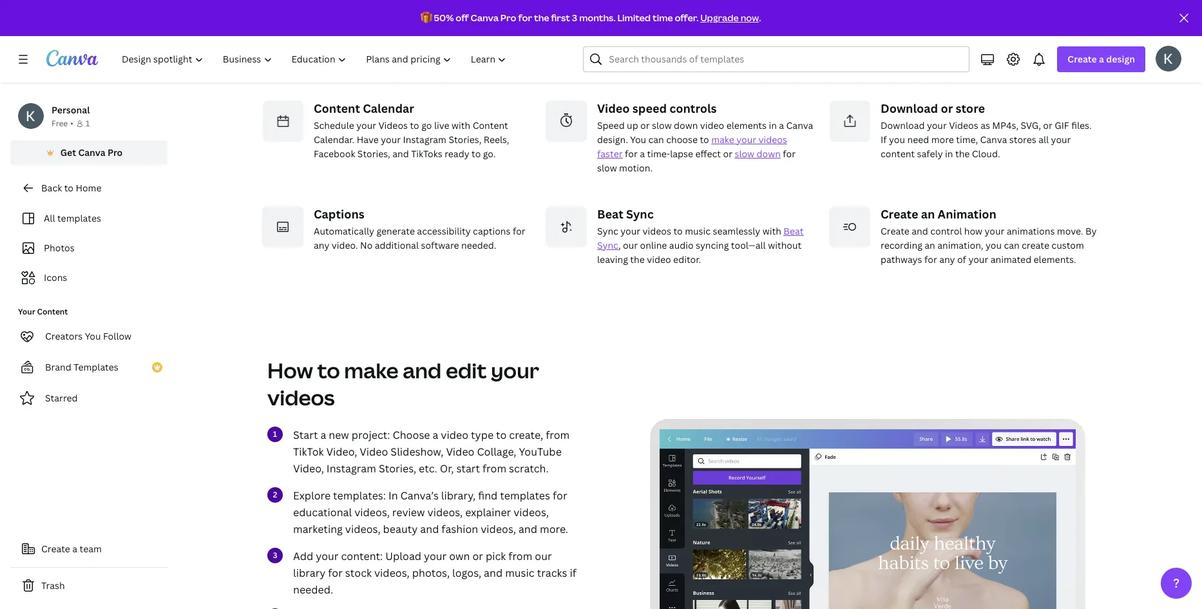 Task type: describe. For each thing, give the bounding box(es) containing it.
your up split,
[[931, 28, 951, 40]]

0 horizontal spatial video
[[360, 445, 388, 459]]

photos
[[44, 242, 75, 254]]

resize clips link
[[721, 28, 769, 40]]

cloud.
[[973, 147, 1001, 160]]

beat sync image
[[546, 206, 587, 247]]

for up quickly
[[518, 12, 533, 24]]

needed. inside captions automatically generate accessibility captions for any video. no additional software needed.
[[462, 239, 497, 251]]

and up crop your video link
[[670, 9, 691, 24]]

or down seamlessly
[[620, 42, 629, 54]]

1 vertical spatial clips
[[1040, 42, 1061, 54]]

home
[[76, 182, 102, 194]]

videos for sync
[[643, 225, 672, 237]]

your inside make your videos faster
[[737, 133, 757, 146]]

a for create a design
[[1100, 53, 1105, 65]]

stock
[[345, 566, 372, 580]]

create a team
[[41, 543, 102, 555]]

desired
[[649, 56, 682, 68]]

0 horizontal spatial flip
[[694, 9, 713, 24]]

can inside create an animation create and control how your animations move. by recording an animation, you can create custom pathways for any of your animated elements.
[[1005, 239, 1020, 251]]

sections inside the to remove unwanted sections and split, splice, and
[[881, 42, 918, 54]]

video inside the speed up or slow down video elements in a canva design. you can choose to
[[701, 119, 725, 131]]

the inside download or store download your videos as mp4s, svg, or gif files. if you need more time, canva stores all your content safely in the cloud.
[[956, 147, 970, 160]]

Search search field
[[609, 47, 962, 72]]

your up online at the right top of the page
[[621, 225, 641, 237]]

pro),
[[598, 42, 618, 54]]

facebook
[[314, 147, 355, 160]]

our inside , our online audio syncing tool—all without leaving the video editor.
[[623, 239, 638, 251]]

own
[[449, 549, 470, 563]]

unnecessary
[[349, 42, 404, 54]]

(canva pro), or horizontally or vertically flip your footage to suit your desired screen size or display output.
[[598, 28, 812, 68]]

make inside make your videos faster
[[712, 133, 735, 146]]

seamlessly crop your video , resize clips
[[598, 28, 769, 40]]

cut
[[914, 28, 928, 40]]

videos, inside add your content: upload your own or pick from our library for stock videos, photos, logos, and music tracks if needed.
[[374, 566, 410, 580]]

content calendar image
[[262, 100, 304, 142]]

as
[[981, 119, 991, 131]]

for inside explore templates: in canva's library, find templates for educational videos, review videos, explainer videos, marketing videos, beauty and fashion videos, and more.
[[553, 488, 568, 503]]

trim and cut image
[[830, 9, 871, 50]]

download or store download your videos as mp4s, svg, or gif files. if you need more time, canva stores all your content safely in the cloud.
[[881, 100, 1092, 160]]

starred link
[[10, 385, 168, 411]]

now
[[741, 12, 759, 24]]

upgrade
[[701, 12, 739, 24]]

go
[[422, 119, 432, 131]]

or inside the speed up or slow down video elements in a canva design. you can choose to
[[641, 119, 650, 131]]

generate
[[377, 225, 415, 237]]

create an animation image
[[830, 206, 871, 247]]

library,
[[441, 488, 476, 503]]

2 horizontal spatial video
[[598, 100, 630, 116]]

sync inside beat sync
[[598, 239, 619, 251]]

to inside start a new project: choose a video type to create, from tiktok video, video slideshow, video collage, youtube video, instagram stories, etc. or, start from scratch.
[[496, 428, 507, 442]]

without
[[768, 239, 802, 251]]

1 horizontal spatial content
[[314, 100, 360, 116]]

multiple
[[404, 28, 440, 40]]

a inside the speed up or slow down video elements in a canva design. you can choose to
[[780, 119, 785, 131]]

and inside create an animation create and control how your animations move. by recording an animation, you can create custom pathways for any of your animated elements.
[[912, 225, 929, 237]]

to left go.
[[472, 147, 481, 160]]

your right split
[[336, 28, 356, 40]]

download or store image
[[830, 100, 871, 142]]

additional
[[375, 239, 419, 251]]

how to make and edit your videos
[[268, 356, 540, 411]]

brand templates
[[45, 361, 118, 373]]

in inside download or store download your videos as mp4s, svg, or gif files. if you need more time, canva stores all your content safely in the cloud.
[[946, 147, 954, 160]]

0 vertical spatial from
[[546, 428, 570, 442]]

how to make and edit your videos image
[[623, 419, 1113, 609]]

or inside split your video into multiple sections to quickly remove unnecessary footage or reorder your story.
[[442, 42, 451, 54]]

add
[[293, 549, 313, 563]]

to up audio
[[674, 225, 683, 237]]

no
[[360, 239, 373, 251]]

online
[[640, 239, 667, 251]]

videos for make
[[759, 133, 788, 146]]

controls
[[670, 100, 717, 116]]

a right choose
[[433, 428, 439, 442]]

to inside how to make and edit your videos
[[317, 356, 340, 384]]

scratch.
[[509, 461, 549, 476]]

to remove unwanted sections and split, splice, and
[[881, 28, 1069, 54]]

or left store
[[941, 100, 954, 116]]

new
[[329, 428, 349, 442]]

brand
[[45, 361, 71, 373]]

videos, down library,
[[428, 505, 463, 519]]

follow
[[103, 330, 132, 342]]

custom
[[1052, 239, 1085, 251]]

your right suit
[[627, 56, 647, 68]]

videos, up content:
[[345, 522, 381, 536]]

make inside how to make and edit your videos
[[344, 356, 399, 384]]

stories, inside start a new project: choose a video type to create, from tiktok video, video slideshow, video collage, youtube video, instagram stories, etc. or, start from scratch.
[[379, 461, 417, 476]]

with inside "content calendar schedule your videos to go live with content calendar. have your instagram stories, reels, facebook stories, and tiktoks ready to go."
[[452, 119, 471, 131]]

create for team
[[41, 543, 70, 555]]

to inside split your video into multiple sections to quickly remove unnecessary footage or reorder your story.
[[481, 28, 490, 40]]

1 horizontal spatial video,
[[326, 445, 357, 459]]

videos, up more.
[[514, 505, 549, 519]]

create for animation
[[881, 206, 919, 222]]

your right how
[[985, 225, 1005, 237]]

video up splice,
[[953, 28, 977, 40]]

video.
[[332, 239, 358, 251]]

to right back
[[64, 182, 73, 194]]

calendar
[[363, 100, 414, 116]]

slideshow,
[[391, 445, 444, 459]]

to left the go
[[410, 119, 419, 131]]

canva right off
[[471, 12, 499, 24]]

0 horizontal spatial you
[[85, 330, 101, 342]]

can inside the speed up or slow down video elements in a canva design. you can choose to
[[649, 133, 664, 146]]

video speed controls image
[[546, 100, 587, 142]]

your right have
[[381, 133, 401, 146]]

video inside start a new project: choose a video type to create, from tiktok video, video slideshow, video collage, youtube video, instagram stories, etc. or, start from scratch.
[[441, 428, 469, 442]]

remove inside split your video into multiple sections to quickly remove unnecessary footage or reorder your story.
[[314, 42, 347, 54]]

from inside add your content: upload your own or pick from our library for stock videos, photos, logos, and music tracks if needed.
[[509, 549, 533, 563]]

more
[[932, 133, 955, 146]]

0 vertical spatial an
[[922, 206, 936, 222]]

1 vertical spatial with
[[763, 225, 782, 237]]

all
[[44, 212, 55, 224]]

svg,
[[1021, 119, 1042, 131]]

upgrade now button
[[701, 12, 759, 24]]

your up display
[[756, 42, 776, 54]]

beauty
[[383, 522, 418, 536]]

ready
[[445, 147, 470, 160]]

choose
[[667, 133, 698, 146]]

editor.
[[674, 253, 701, 265]]

your inside how to make and edit your videos
[[491, 356, 540, 384]]

video inside split your video into multiple sections to quickly remove unnecessary footage or reorder your story.
[[358, 28, 382, 40]]

icons link
[[18, 266, 160, 290]]

resize,
[[631, 9, 667, 24]]

canva inside button
[[78, 146, 105, 159]]

to inside the to remove unwanted sections and split, splice, and
[[979, 28, 988, 40]]

offer.
[[675, 12, 699, 24]]

or left gif
[[1044, 119, 1053, 131]]

crop
[[648, 28, 668, 40]]

control
[[931, 225, 963, 237]]

0 horizontal spatial from
[[483, 461, 507, 476]]

create for design
[[1068, 53, 1098, 65]]

videos, down "templates:"
[[355, 505, 390, 519]]

tiktok
[[293, 445, 324, 459]]

1 vertical spatial an
[[925, 239, 936, 251]]

and down trim or cut your video on the right top of the page
[[920, 42, 936, 54]]

your right add at the bottom of the page
[[316, 549, 339, 563]]

trim or cut your video
[[881, 28, 977, 40]]

videos inside "content calendar schedule your videos to go live with content calendar. have your instagram stories, reels, facebook stories, and tiktoks ready to go."
[[379, 119, 408, 131]]

gif
[[1055, 119, 1070, 131]]

brand templates link
[[10, 355, 168, 380]]

first
[[551, 12, 570, 24]]

0 horizontal spatial content
[[37, 306, 68, 317]]

audio
[[670, 239, 694, 251]]

your down gif
[[1052, 133, 1072, 146]]

unwanted
[[1026, 28, 1069, 40]]

create an animation create and control how your animations move. by recording an animation, you can create custom pathways for any of your animated elements.
[[881, 206, 1097, 265]]

needed. inside add your content: upload your own or pick from our library for stock videos, photos, logos, and music tracks if needed.
[[293, 583, 333, 597]]

software
[[421, 239, 459, 251]]

captions image
[[262, 206, 304, 247]]

your down offer.
[[671, 28, 690, 40]]

find
[[478, 488, 498, 503]]

back to home link
[[10, 175, 168, 201]]

get
[[60, 146, 76, 159]]

you inside create an animation create and control how your animations move. by recording an animation, you can create custom pathways for any of your animated elements.
[[986, 239, 1002, 251]]

off
[[456, 12, 469, 24]]

you inside download or store download your videos as mp4s, svg, or gif files. if you need more time, canva stores all your content safely in the cloud.
[[890, 133, 906, 146]]

for up motion.
[[625, 147, 638, 160]]

1 beat sync from the top
[[598, 206, 654, 222]]

your right of
[[969, 253, 989, 265]]

get canva pro
[[60, 146, 123, 159]]

reorder
[[453, 42, 486, 54]]

footage inside (canva pro), or horizontally or vertically flip your footage to suit your desired screen size or display output.
[[779, 42, 812, 54]]

limited
[[618, 12, 651, 24]]

your down quickly
[[488, 42, 508, 54]]

free
[[52, 118, 68, 129]]

collage,
[[477, 445, 517, 459]]

for inside add your content: upload your own or pick from our library for stock videos, photos, logos, and music tracks if needed.
[[328, 566, 343, 580]]

any inside create an animation create and control how your animations move. by recording an animation, you can create custom pathways for any of your animated elements.
[[940, 253, 956, 265]]

a for for a time-lapse effect or slow down
[[640, 147, 645, 160]]

0 vertical spatial beat
[[598, 206, 624, 222]]

create,
[[509, 428, 544, 442]]

(canva
[[771, 28, 801, 40]]

to inside the speed up or slow down video elements in a canva design. you can choose to
[[700, 133, 710, 146]]

and inside "content calendar schedule your videos to go live with content calendar. have your instagram stories, reels, facebook stories, and tiktoks ready to go."
[[393, 147, 409, 160]]

marketing
[[293, 522, 343, 536]]



Task type: vqa. For each thing, say whether or not it's contained in the screenshot.


Task type: locate. For each thing, give the bounding box(es) containing it.
2 vertical spatial slow
[[598, 162, 617, 174]]

create inside dropdown button
[[1068, 53, 1098, 65]]

or right size on the top of the page
[[734, 56, 743, 68]]

your
[[18, 306, 35, 317]]

and inside how to make and edit your videos
[[403, 356, 442, 384]]

create
[[1068, 53, 1098, 65], [881, 206, 919, 222], [881, 225, 910, 237], [41, 543, 70, 555]]

more.
[[540, 522, 569, 536]]

and
[[670, 9, 691, 24], [920, 42, 936, 54], [992, 42, 1009, 54], [393, 147, 409, 160], [912, 225, 929, 237], [403, 356, 442, 384], [420, 522, 439, 536], [519, 522, 538, 536], [484, 566, 503, 580]]

sections down off
[[442, 28, 479, 40]]

0 horizontal spatial you
[[890, 133, 906, 146]]

1 horizontal spatial slow
[[652, 119, 672, 131]]

for inside create an animation create and control how your animations move. by recording an animation, you can create custom pathways for any of your animated elements.
[[925, 253, 938, 265]]

1 vertical spatial slow
[[735, 147, 755, 160]]

0 vertical spatial ,
[[717, 28, 719, 40]]

clips down 'unwanted'
[[1040, 42, 1061, 54]]

for right the captions
[[513, 225, 526, 237]]

top level navigation element
[[113, 46, 518, 72]]

1 horizontal spatial any
[[940, 253, 956, 265]]

0 horizontal spatial remove
[[314, 42, 347, 54]]

music up syncing
[[685, 225, 711, 237]]

2 horizontal spatial content
[[473, 119, 508, 131]]

and down review
[[420, 522, 439, 536]]

create a team button
[[10, 536, 168, 562]]

create inside button
[[41, 543, 70, 555]]

to up for a time-lapse effect or slow down
[[700, 133, 710, 146]]

0 horizontal spatial needed.
[[293, 583, 333, 597]]

pro inside button
[[108, 146, 123, 159]]

sections down trim
[[881, 42, 918, 54]]

video down online at the right top of the page
[[647, 253, 671, 265]]

time,
[[957, 133, 979, 146]]

project:
[[352, 428, 390, 442]]

0 vertical spatial flip
[[694, 9, 713, 24]]

in right elements
[[769, 119, 777, 131]]

our up leaving
[[623, 239, 638, 251]]

make your videos faster link
[[598, 133, 788, 160]]

sections inside split your video into multiple sections to quickly remove unnecessary footage or reorder your story.
[[442, 28, 479, 40]]

crop, resize, and flip image
[[546, 9, 587, 50]]

1 vertical spatial content
[[473, 119, 508, 131]]

video speed controls
[[598, 100, 717, 116]]

videos down 'calendar'
[[379, 119, 408, 131]]

2 footage from the left
[[779, 42, 812, 54]]

get canva pro button
[[10, 141, 168, 165]]

upload
[[386, 549, 422, 563]]

captions
[[473, 225, 511, 237]]

0 vertical spatial beat sync
[[598, 206, 654, 222]]

and inside add your content: upload your own or pick from our library for stock videos, photos, logos, and music tracks if needed.
[[484, 566, 503, 580]]

a left design
[[1100, 53, 1105, 65]]

0 horizontal spatial ,
[[619, 239, 621, 251]]

creators
[[45, 330, 83, 342]]

1 vertical spatial you
[[85, 330, 101, 342]]

for left stock
[[328, 566, 343, 580]]

trash link
[[10, 573, 168, 599]]

you inside the speed up or slow down video elements in a canva design. you can choose to
[[631, 133, 647, 146]]

0 horizontal spatial instagram
[[327, 461, 376, 476]]

or right effect at the right top
[[724, 147, 733, 160]]

and left merge
[[992, 42, 1009, 54]]

0 vertical spatial our
[[623, 239, 638, 251]]

0 vertical spatial pro
[[501, 12, 517, 24]]

pick
[[486, 549, 506, 563]]

1 vertical spatial flip
[[740, 42, 754, 54]]

live
[[434, 119, 450, 131]]

in down more
[[946, 147, 954, 160]]

music down pick at the left
[[505, 566, 535, 580]]

horizontally
[[632, 42, 683, 54]]

videos, down explainer
[[481, 522, 516, 536]]

0 vertical spatial remove
[[990, 28, 1023, 40]]

speed
[[633, 100, 667, 116]]

trash
[[41, 579, 65, 592]]

for a time-lapse effect or slow down
[[623, 147, 781, 160]]

canva left download or store image
[[787, 119, 814, 131]]

slow
[[652, 119, 672, 131], [735, 147, 755, 160], [598, 162, 617, 174]]

beat up without
[[784, 225, 804, 237]]

stories, up "ready" on the left
[[449, 133, 482, 146]]

etc.
[[419, 461, 438, 476]]

canva inside the speed up or slow down video elements in a canva design. you can choose to
[[787, 119, 814, 131]]

a up motion.
[[640, 147, 645, 160]]

1 horizontal spatial music
[[685, 225, 711, 237]]

instagram
[[403, 133, 447, 146], [327, 461, 376, 476]]

for up more.
[[553, 488, 568, 503]]

video up start
[[446, 445, 475, 459]]

merge
[[1011, 42, 1038, 54]]

content right "your"
[[37, 306, 68, 317]]

0 vertical spatial stories,
[[449, 133, 482, 146]]

slow inside for slow motion.
[[598, 162, 617, 174]]

2 videos from the left
[[950, 119, 979, 131]]

1 vertical spatial sections
[[881, 42, 918, 54]]

1 horizontal spatial videos
[[950, 119, 979, 131]]

videos, down upload
[[374, 566, 410, 580]]

and left more.
[[519, 522, 538, 536]]

1 vertical spatial video,
[[293, 461, 324, 476]]

for slow motion.
[[598, 147, 796, 174]]

2 vertical spatial stories,
[[379, 461, 417, 476]]

templates:
[[333, 488, 386, 503]]

0 vertical spatial slow
[[652, 119, 672, 131]]

instagram inside "content calendar schedule your videos to go live with content calendar. have your instagram stories, reels, facebook stories, and tiktoks ready to go."
[[403, 133, 447, 146]]

safely
[[918, 147, 943, 160]]

any inside captions automatically generate accessibility captions for any video. no additional software needed.
[[314, 239, 330, 251]]

from up youtube
[[546, 428, 570, 442]]

start
[[457, 461, 480, 476]]

to inside (canva pro), or horizontally or vertically flip your footage to suit your desired screen size or display output.
[[598, 56, 607, 68]]

1 vertical spatial pro
[[108, 146, 123, 159]]

or
[[903, 28, 912, 40], [442, 42, 451, 54], [620, 42, 629, 54], [686, 42, 695, 54], [734, 56, 743, 68], [941, 100, 954, 116], [641, 119, 650, 131], [1044, 119, 1053, 131], [724, 147, 733, 160], [473, 549, 483, 563]]

or left pick at the left
[[473, 549, 483, 563]]

splice,
[[962, 42, 990, 54]]

videos up start
[[268, 383, 335, 411]]

2 horizontal spatial the
[[956, 147, 970, 160]]

and up recording
[[912, 225, 929, 237]]

1 vertical spatial can
[[1005, 239, 1020, 251]]

our up tracks
[[535, 549, 552, 563]]

instagram inside start a new project: choose a video type to create, from tiktok video, video slideshow, video collage, youtube video, instagram stories, etc. or, start from scratch.
[[327, 461, 376, 476]]

videos inside how to make and edit your videos
[[268, 383, 335, 411]]

remove up story.
[[314, 42, 347, 54]]

create
[[1022, 239, 1050, 251]]

templates inside explore templates: in canva's library, find templates for educational videos, review videos, explainer videos, marketing videos, beauty and fashion videos, and more.
[[500, 488, 550, 503]]

personal
[[52, 104, 90, 116]]

0 horizontal spatial in
[[769, 119, 777, 131]]

, inside , our online audio syncing tool—all without leaving the video editor.
[[619, 239, 621, 251]]

a for start a new project: choose a video type to create, from tiktok video, video slideshow, video collage, youtube video, instagram stories, etc. or, start from scratch.
[[321, 428, 326, 442]]

video up vertically
[[693, 28, 717, 40]]

to up reorder
[[481, 28, 490, 40]]

fashion
[[442, 522, 478, 536]]

to up collage,
[[496, 428, 507, 442]]

1 horizontal spatial clips
[[1040, 42, 1061, 54]]

1 horizontal spatial videos
[[643, 225, 672, 237]]

split your video into multiple sections to quickly remove unnecessary footage or reorder your story.
[[314, 28, 524, 68]]

our inside add your content: upload your own or pick from our library for stock videos, photos, logos, and music tracks if needed.
[[535, 549, 552, 563]]

0 vertical spatial videos
[[759, 133, 788, 146]]

beat sync link
[[598, 225, 804, 251]]

video down controls
[[701, 119, 725, 131]]

music inside add your content: upload your own or pick from our library for stock videos, photos, logos, and music tracks if needed.
[[505, 566, 535, 580]]

suit
[[609, 56, 625, 68]]

mp4s,
[[993, 119, 1019, 131]]

0 horizontal spatial can
[[649, 133, 664, 146]]

0 horizontal spatial templates
[[57, 212, 101, 224]]

output.
[[779, 56, 811, 68]]

0 horizontal spatial video,
[[293, 461, 324, 476]]

merge clips link
[[1011, 42, 1061, 54]]

logos,
[[453, 566, 482, 580]]

2 vertical spatial videos
[[268, 383, 335, 411]]

1 horizontal spatial beat
[[784, 225, 804, 237]]

video inside , our online audio syncing tool—all without leaving the video editor.
[[647, 253, 671, 265]]

or,
[[440, 461, 454, 476]]

0 vertical spatial sync
[[627, 206, 654, 222]]

you down up
[[631, 133, 647, 146]]

resize
[[721, 28, 746, 40]]

our
[[623, 239, 638, 251], [535, 549, 552, 563]]

50%
[[434, 12, 454, 24]]

beat inside beat sync
[[784, 225, 804, 237]]

1 download from the top
[[881, 100, 939, 116]]

1 horizontal spatial instagram
[[403, 133, 447, 146]]

sync
[[627, 206, 654, 222], [598, 225, 619, 237], [598, 239, 619, 251]]

1 videos from the left
[[379, 119, 408, 131]]

from right pick at the left
[[509, 549, 533, 563]]

any left video.
[[314, 239, 330, 251]]

1 horizontal spatial templates
[[500, 488, 550, 503]]

with right live
[[452, 119, 471, 131]]

1 horizontal spatial can
[[1005, 239, 1020, 251]]

tiktoks
[[411, 147, 443, 160]]

educational
[[293, 505, 352, 519]]

and left 'tiktoks'
[[393, 147, 409, 160]]

content up reels,
[[473, 119, 508, 131]]

0 vertical spatial templates
[[57, 212, 101, 224]]

stories,
[[449, 133, 482, 146], [358, 147, 391, 160], [379, 461, 417, 476]]

a right elements
[[780, 119, 785, 131]]

move.
[[1058, 225, 1084, 237]]

1 vertical spatial templates
[[500, 488, 550, 503]]

an up "control"
[[922, 206, 936, 222]]

your content
[[18, 306, 68, 317]]

your up have
[[357, 119, 376, 131]]

a for create a team
[[72, 543, 77, 555]]

icons
[[44, 271, 67, 284]]

slow down elements
[[735, 147, 755, 160]]

1 vertical spatial ,
[[619, 239, 621, 251]]

1 vertical spatial down
[[757, 147, 781, 160]]

a left team
[[72, 543, 77, 555]]

1 horizontal spatial needed.
[[462, 239, 497, 251]]

instagram down the go
[[403, 133, 447, 146]]

1 vertical spatial the
[[956, 147, 970, 160]]

stories, down have
[[358, 147, 391, 160]]

down down elements
[[757, 147, 781, 160]]

2 horizontal spatial slow
[[735, 147, 755, 160]]

review
[[392, 505, 425, 519]]

0 horizontal spatial any
[[314, 239, 330, 251]]

you
[[890, 133, 906, 146], [986, 239, 1002, 251]]

1 vertical spatial sync
[[598, 225, 619, 237]]

1 vertical spatial from
[[483, 461, 507, 476]]

need
[[908, 133, 930, 146]]

videos up time,
[[950, 119, 979, 131]]

the
[[534, 12, 550, 24], [956, 147, 970, 160], [631, 253, 645, 265]]

0 horizontal spatial pro
[[108, 146, 123, 159]]

footage down multiple
[[406, 42, 440, 54]]

2 download from the top
[[881, 119, 925, 131]]

from down collage,
[[483, 461, 507, 476]]

split and splice image
[[262, 9, 304, 50]]

speed up or slow down video elements in a canva design. you can choose to
[[598, 119, 814, 146]]

add your content: upload your own or pick from our library for stock videos, photos, logos, and music tracks if needed.
[[293, 549, 577, 597]]

0 horizontal spatial footage
[[406, 42, 440, 54]]

1 vertical spatial make
[[344, 356, 399, 384]]

up
[[627, 119, 639, 131]]

videos up slow down link
[[759, 133, 788, 146]]

to left suit
[[598, 56, 607, 68]]

and left edit
[[403, 356, 442, 384]]

1 horizontal spatial flip
[[740, 42, 754, 54]]

1 vertical spatial beat
[[784, 225, 804, 237]]

0 vertical spatial the
[[534, 12, 550, 24]]

0 vertical spatial download
[[881, 100, 939, 116]]

trim
[[881, 28, 900, 40]]

for inside captions automatically generate accessibility captions for any video. no additional software needed.
[[513, 225, 526, 237]]

for inside for slow motion.
[[783, 147, 796, 160]]

a left new
[[321, 428, 326, 442]]

to up splice,
[[979, 28, 988, 40]]

your up photos,
[[424, 549, 447, 563]]

or down seamlessly crop your video , resize clips
[[686, 42, 695, 54]]

,
[[717, 28, 719, 40], [619, 239, 621, 251]]

can up time- on the top
[[649, 133, 664, 146]]

0 horizontal spatial music
[[505, 566, 535, 580]]

pro up back to home link
[[108, 146, 123, 159]]

kendall parks image
[[1156, 46, 1182, 72]]

lapse
[[670, 147, 694, 160]]

down up choose
[[674, 119, 698, 131]]

1 horizontal spatial with
[[763, 225, 782, 237]]

make
[[712, 133, 735, 146], [344, 356, 399, 384]]

1 vertical spatial music
[[505, 566, 535, 580]]

0 vertical spatial content
[[314, 100, 360, 116]]

seamlessly
[[713, 225, 761, 237]]

canva inside download or store download your videos as mp4s, svg, or gif files. if you need more time, canva stores all your content safely in the cloud.
[[981, 133, 1008, 146]]

, up vertically
[[717, 28, 719, 40]]

or inside add your content: upload your own or pick from our library for stock videos, photos, logos, and music tracks if needed.
[[473, 549, 483, 563]]

0 vertical spatial you
[[631, 133, 647, 146]]

1 horizontal spatial you
[[631, 133, 647, 146]]

1 vertical spatial download
[[881, 119, 925, 131]]

time-
[[647, 147, 670, 160]]

an down "control"
[[925, 239, 936, 251]]

0 horizontal spatial make
[[344, 356, 399, 384]]

1 horizontal spatial ,
[[717, 28, 719, 40]]

footage up output.
[[779, 42, 812, 54]]

2 beat sync from the top
[[598, 225, 804, 251]]

1 horizontal spatial pro
[[501, 12, 517, 24]]

a inside button
[[72, 543, 77, 555]]

video up the speed
[[598, 100, 630, 116]]

beat sync
[[598, 206, 654, 222], [598, 225, 804, 251]]

effect
[[696, 147, 721, 160]]

files.
[[1072, 119, 1092, 131]]

your up more
[[927, 119, 947, 131]]

canva up cloud. on the top of page
[[981, 133, 1008, 146]]

merge clips
[[1011, 42, 1061, 54]]

you right 'if'
[[890, 133, 906, 146]]

0 vertical spatial needed.
[[462, 239, 497, 251]]

0 vertical spatial make
[[712, 133, 735, 146]]

0 vertical spatial sections
[[442, 28, 479, 40]]

1 horizontal spatial make
[[712, 133, 735, 146]]

speed
[[598, 119, 625, 131]]

1 horizontal spatial our
[[623, 239, 638, 251]]

an
[[922, 206, 936, 222], [925, 239, 936, 251]]

for right pathways
[[925, 253, 938, 265]]

choose
[[393, 428, 430, 442]]

or left cut
[[903, 28, 912, 40]]

videos inside make your videos faster
[[759, 133, 788, 146]]

1 vertical spatial any
[[940, 253, 956, 265]]

with up without
[[763, 225, 782, 237]]

templates right all
[[57, 212, 101, 224]]

explore
[[293, 488, 331, 503]]

templates down scratch.
[[500, 488, 550, 503]]

1 footage from the left
[[406, 42, 440, 54]]

templates
[[74, 361, 118, 373]]

beat up leaving
[[598, 206, 624, 222]]

pro up quickly
[[501, 12, 517, 24]]

footage inside split your video into multiple sections to quickly remove unnecessary footage or reorder your story.
[[406, 42, 440, 54]]

1 horizontal spatial remove
[[990, 28, 1023, 40]]

flip inside (canva pro), or horizontally or vertically flip your footage to suit your desired screen size or display output.
[[740, 42, 754, 54]]

animation,
[[938, 239, 984, 251]]

beat
[[598, 206, 624, 222], [784, 225, 804, 237]]

1 vertical spatial instagram
[[327, 461, 376, 476]]

videos inside download or store download your videos as mp4s, svg, or gif files. if you need more time, canva stores all your content safely in the cloud.
[[950, 119, 979, 131]]

all templates link
[[18, 206, 160, 231]]

photos,
[[412, 566, 450, 580]]

a inside dropdown button
[[1100, 53, 1105, 65]]

all templates
[[44, 212, 101, 224]]

None search field
[[584, 46, 970, 72]]

0 vertical spatial in
[[769, 119, 777, 131]]

remove inside the to remove unwanted sections and split, splice, and
[[990, 28, 1023, 40]]

pathways
[[881, 253, 923, 265]]

1 vertical spatial our
[[535, 549, 552, 563]]

0 vertical spatial video,
[[326, 445, 357, 459]]

content up schedule
[[314, 100, 360, 116]]

0 horizontal spatial the
[[534, 12, 550, 24]]

in inside the speed up or slow down video elements in a canva design. you can choose to
[[769, 119, 777, 131]]

your
[[336, 28, 356, 40], [671, 28, 690, 40], [931, 28, 951, 40], [488, 42, 508, 54], [756, 42, 776, 54], [627, 56, 647, 68], [357, 119, 376, 131], [927, 119, 947, 131], [381, 133, 401, 146], [737, 133, 757, 146], [1052, 133, 1072, 146], [621, 225, 641, 237], [985, 225, 1005, 237], [969, 253, 989, 265], [491, 356, 540, 384], [316, 549, 339, 563], [424, 549, 447, 563]]

stores
[[1010, 133, 1037, 146]]

content:
[[341, 549, 383, 563]]

seamlessly
[[598, 28, 646, 40]]

down inside the speed up or slow down video elements in a canva design. you can choose to
[[674, 119, 698, 131]]

1 horizontal spatial the
[[631, 253, 645, 265]]

in
[[769, 119, 777, 131], [946, 147, 954, 160]]

0 horizontal spatial clips
[[748, 28, 769, 40]]

from
[[546, 428, 570, 442], [483, 461, 507, 476], [509, 549, 533, 563]]

video, down new
[[326, 445, 357, 459]]

tracks
[[537, 566, 568, 580]]

slow inside the speed up or slow down video elements in a canva design. you can choose to
[[652, 119, 672, 131]]

0 horizontal spatial sections
[[442, 28, 479, 40]]

the inside , our online audio syncing tool—all without leaving the video editor.
[[631, 253, 645, 265]]

1 vertical spatial videos
[[643, 225, 672, 237]]

0 vertical spatial instagram
[[403, 133, 447, 146]]

1 vertical spatial stories,
[[358, 147, 391, 160]]

1 vertical spatial beat sync
[[598, 225, 804, 251]]

1 horizontal spatial video
[[446, 445, 475, 459]]

, up leaving
[[619, 239, 621, 251]]

1 vertical spatial needed.
[[293, 583, 333, 597]]

you up animated
[[986, 239, 1002, 251]]

the down time,
[[956, 147, 970, 160]]



